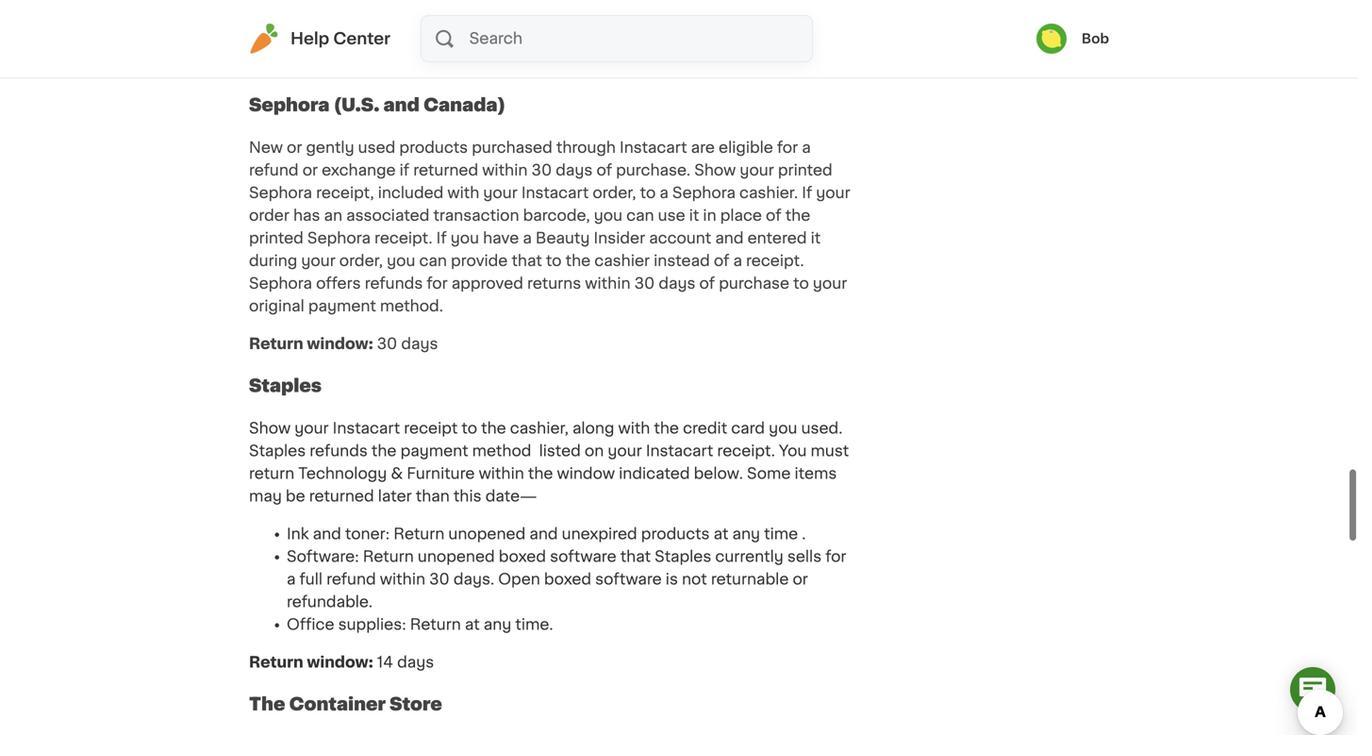 Task type: locate. For each thing, give the bounding box(es) containing it.
1 horizontal spatial printed
[[778, 163, 833, 178]]

2 horizontal spatial at
[[714, 526, 729, 541]]

window
[[557, 466, 615, 481]]

or right new
[[287, 140, 302, 155]]

2 vertical spatial window:
[[307, 655, 374, 670]]

1 horizontal spatial if
[[437, 231, 447, 246]]

2 horizontal spatial if
[[802, 185, 813, 200]]

0 vertical spatial refund
[[249, 163, 299, 178]]

1 vertical spatial returned
[[309, 489, 374, 504]]

instacart up indicated
[[646, 443, 714, 458]]

for up method.
[[427, 276, 448, 291]]

1 vertical spatial it
[[690, 208, 700, 223]]

show up return
[[249, 421, 291, 436]]

30 left days.
[[429, 572, 450, 587]]

and down place
[[716, 231, 744, 246]]

1 vertical spatial products
[[641, 526, 710, 541]]

can up insider at top left
[[627, 208, 654, 223]]

purchase inside the new or gently used products purchased through instacart are eligible for a refund or exchange if returned within 30 days of purchase. show your printed sephora receipt, included with your instacart order, to a sephora cashier. if your order has an associated transaction barcode, you can use it in place of the printed sephora receipt. if you have a beauty insider account and entered it during your order, you can provide that to the cashier instead of a receipt. sephora offers refunds for approved returns within 30 days of purchase to your original payment method.
[[719, 276, 790, 291]]

if
[[249, 0, 259, 10], [802, 185, 813, 200], [437, 231, 447, 246]]

return up "the"
[[249, 655, 304, 670]]

0 horizontal spatial at
[[263, 0, 278, 10]]

return down toner: at left bottom
[[363, 549, 414, 564]]

1 vertical spatial software
[[596, 572, 662, 587]]

2 vertical spatial if
[[437, 231, 447, 246]]

30
[[532, 163, 552, 178], [635, 276, 655, 291], [377, 336, 398, 351], [429, 572, 450, 587]]

0 horizontal spatial can
[[419, 253, 447, 268]]

to down purchase.
[[640, 185, 656, 200]]

1 vertical spatial show
[[249, 421, 291, 436]]

of
[[419, 18, 434, 33], [597, 163, 612, 178], [766, 208, 782, 223], [714, 253, 730, 268], [700, 276, 715, 291]]

0 vertical spatial can
[[627, 208, 654, 223]]

2 vertical spatial any
[[484, 617, 512, 632]]

return window: 90 days
[[249, 55, 439, 71]]

of down love at the left of the page
[[419, 18, 434, 33]]

place
[[721, 208, 762, 223]]

0 horizontal spatial purchase
[[438, 18, 509, 33]]

unopened up days.
[[418, 549, 495, 564]]

can
[[627, 208, 654, 223], [419, 253, 447, 268]]

0 vertical spatial credit
[[771, 0, 816, 10]]

help
[[291, 31, 330, 47]]

1 vertical spatial boxed
[[544, 572, 592, 587]]

0 horizontal spatial payment
[[308, 298, 376, 314]]

bob
[[1082, 32, 1110, 45]]

1 vertical spatial if
[[802, 185, 813, 200]]

1 horizontal spatial can
[[627, 208, 654, 223]]

0 horizontal spatial refund
[[249, 163, 299, 178]]

to inside show your instacart receipt to the cashier, along with the credit card you used. staples refunds the payment method  listed on your instacart receipt. you must return technology & furniture within the window indicated below. some items may be returned later than this date—
[[462, 421, 478, 436]]

within inside "ink and toner: return unopened and unexpired products at any time . software: return unopened boxed software that staples currently sells for a full refund within 30 days. open boxed software is not returnable or refundable. office supplies: return at any time."
[[380, 572, 426, 587]]

show down are
[[695, 163, 736, 178]]

within
[[482, 163, 528, 178], [585, 276, 631, 291], [479, 466, 524, 481], [380, 572, 426, 587]]

printed up during
[[249, 231, 304, 246]]

time up (instacart
[[314, 0, 348, 10]]

that inside "ink and toner: return unopened and unexpired products at any time . software: return unopened boxed software that staples currently sells for a full refund within 30 days. open boxed software is not returnable or refundable. office supplies: return at any time."
[[621, 549, 651, 564]]

refunds up 'technology'
[[310, 443, 368, 458]]

1 vertical spatial any
[[733, 526, 761, 541]]

beauty
[[536, 231, 590, 246]]

returned right if
[[414, 163, 479, 178]]

transaction
[[434, 208, 520, 223]]

2 vertical spatial at
[[465, 617, 480, 632]]

it left in on the top right
[[690, 208, 700, 223]]

or inside "ink and toner: return unopened and unexpired products at any time . software: return unopened boxed software that staples currently sells for a full refund within 30 days. open boxed software is not returnable or refundable. office supplies: return at any time."
[[793, 572, 809, 587]]

0 vertical spatial refunds
[[365, 276, 423, 291]]

refunds inside show your instacart receipt to the cashier, along with the credit card you used. staples refunds the payment method  listed on your instacart receipt. you must return technology & furniture within the window indicated below. some items may be returned later than this date—
[[310, 443, 368, 458]]

0 vertical spatial it
[[622, 0, 632, 10]]

that
[[512, 253, 542, 268], [621, 549, 651, 564]]

a inside "ink and toner: return unopened and unexpired products at any time . software: return unopened boxed software that staples currently sells for a full refund within 30 days. open boxed software is not returnable or refundable. office supplies: return at any time."
[[287, 572, 296, 587]]

at down days.
[[465, 617, 480, 632]]

1 horizontal spatial payment
[[401, 443, 469, 458]]

(u.s.
[[334, 96, 380, 114]]

and
[[384, 96, 420, 114], [716, 231, 744, 246], [313, 526, 341, 541], [530, 526, 558, 541]]

0 vertical spatial receipt.
[[375, 231, 433, 246]]

is
[[666, 572, 678, 587]]

at up currently on the right bottom of page
[[714, 526, 729, 541]]

1 vertical spatial purchase
[[719, 276, 790, 291]]

products inside the new or gently used products purchased through instacart are eligible for a refund or exchange if returned within 30 days of purchase. show your printed sephora receipt, included with your instacart order, to a sephora cashier. if your order has an associated transaction barcode, you can use it in place of the printed sephora receipt. if you have a beauty insider account and entered it during your order, you can provide that to the cashier instead of a receipt. sephora offers refunds for approved returns within 30 days of purchase to your original payment method.
[[400, 140, 468, 155]]

software
[[550, 549, 617, 564], [596, 572, 662, 587]]

1 horizontal spatial order,
[[593, 185, 637, 200]]

1 horizontal spatial returned
[[414, 163, 479, 178]]

returned down 'technology'
[[309, 489, 374, 504]]

user avatar image
[[1037, 24, 1067, 54]]

time left .
[[764, 526, 798, 541]]

1 vertical spatial refunds
[[310, 443, 368, 458]]

receipt. down associated
[[375, 231, 433, 246]]

sephora (u.s. and canada)
[[249, 96, 506, 114]]

1 vertical spatial order,
[[340, 253, 383, 268]]

associated
[[346, 208, 430, 223]]

window: down help center
[[307, 55, 374, 71]]

0 horizontal spatial if
[[249, 0, 259, 10]]

2 vertical spatial staples
[[655, 549, 712, 564]]

0 horizontal spatial products
[[400, 140, 468, 155]]

0 vertical spatial at
[[263, 0, 278, 10]]

you
[[779, 443, 807, 458]]

1 horizontal spatial with
[[619, 421, 650, 436]]

0 horizontal spatial credit
[[683, 421, 728, 436]]

date—
[[486, 489, 537, 504]]

order, down purchase.
[[593, 185, 637, 200]]

0 vertical spatial boxed
[[499, 549, 546, 564]]

it left "back"
[[622, 0, 632, 10]]

0 vertical spatial time
[[314, 0, 348, 10]]

refunds up method.
[[365, 276, 423, 291]]

some
[[747, 466, 791, 481]]

any left time.
[[484, 617, 512, 632]]

that down unexpired
[[621, 549, 651, 564]]

help center
[[291, 31, 391, 47]]

at
[[263, 0, 278, 10], [714, 526, 729, 541], [465, 617, 480, 632]]

your
[[462, 0, 497, 10], [740, 163, 775, 178], [483, 185, 518, 200], [816, 185, 851, 200], [301, 253, 336, 268], [813, 276, 848, 291], [295, 421, 329, 436], [608, 443, 642, 458]]

0 vertical spatial payment
[[308, 298, 376, 314]]

2 horizontal spatial any
[[733, 526, 761, 541]]

1 window: from the top
[[307, 55, 374, 71]]

instacart up 'technology'
[[333, 421, 400, 436]]

a left the full
[[287, 572, 296, 587]]

it
[[622, 0, 632, 10], [690, 208, 700, 223], [811, 231, 821, 246]]

provide
[[451, 253, 508, 268]]

3 window: from the top
[[307, 655, 374, 670]]

window: for 30
[[307, 336, 374, 351]]

1 vertical spatial credit
[[683, 421, 728, 436]]

may
[[249, 489, 282, 504]]

with inside the new or gently used products purchased through instacart are eligible for a refund or exchange if returned within 30 days of purchase. show your printed sephora receipt, included with your instacart order, to a sephora cashier. if your order has an associated transaction barcode, you can use it in place of the printed sephora receipt. if you have a beauty insider account and entered it during your order, you can provide that to the cashier instead of a receipt. sephora offers refunds for approved returns within 30 days of purchase to your original payment method.
[[448, 185, 480, 200]]

office
[[287, 617, 335, 632]]

1 vertical spatial receipt.
[[746, 253, 805, 268]]

software left the is
[[596, 572, 662, 587]]

gently
[[306, 140, 354, 155]]

0 vertical spatial window:
[[307, 55, 374, 71]]

purchase inside if at any time you don't love your purchase, bring it back for a refund, credit or repair (instacart proof of purchase required).
[[438, 18, 509, 33]]

payment down receipt at the left bottom
[[401, 443, 469, 458]]

refund inside the new or gently used products purchased through instacart are eligible for a refund or exchange if returned within 30 days of purchase. show your printed sephora receipt, included with your instacart order, to a sephora cashier. if your order has an associated transaction barcode, you can use it in place of the printed sephora receipt. if you have a beauty insider account and entered it during your order, you can provide that to the cashier instead of a receipt. sephora offers refunds for approved returns within 30 days of purchase to your original payment method.
[[249, 163, 299, 178]]

that down have
[[512, 253, 542, 268]]

1 vertical spatial refund
[[327, 572, 376, 587]]

order,
[[593, 185, 637, 200], [340, 253, 383, 268]]

0 horizontal spatial that
[[512, 253, 542, 268]]

refund down new
[[249, 163, 299, 178]]

receipt. down card
[[718, 443, 776, 458]]

1 vertical spatial time
[[764, 526, 798, 541]]

2 window: from the top
[[307, 336, 374, 351]]

0 horizontal spatial time
[[314, 0, 348, 10]]

0 vertical spatial with
[[448, 185, 480, 200]]

offers
[[316, 276, 361, 291]]

and up software:
[[313, 526, 341, 541]]

1 horizontal spatial products
[[641, 526, 710, 541]]

within down cashier
[[585, 276, 631, 291]]

days.
[[454, 572, 495, 587]]

0 vertical spatial purchase
[[438, 18, 509, 33]]

purchase down entered
[[719, 276, 790, 291]]

days right 90 at left top
[[402, 55, 439, 71]]

a down place
[[734, 253, 743, 268]]

0 horizontal spatial any
[[282, 0, 310, 10]]

days
[[402, 55, 439, 71], [556, 163, 593, 178], [659, 276, 696, 291], [401, 336, 438, 351], [397, 655, 434, 670]]

unopened
[[449, 526, 526, 541], [418, 549, 495, 564]]

0 vertical spatial any
[[282, 0, 310, 10]]

listed
[[539, 443, 581, 458]]

0 horizontal spatial show
[[249, 421, 291, 436]]

proof
[[374, 18, 415, 33]]

2 horizontal spatial it
[[811, 231, 821, 246]]

used
[[358, 140, 396, 155]]

original
[[249, 298, 305, 314]]

it right entered
[[811, 231, 821, 246]]

to up the returns
[[546, 253, 562, 268]]

receipt. down entered
[[746, 253, 805, 268]]

approved
[[452, 276, 524, 291]]

in
[[703, 208, 717, 223]]

1 vertical spatial payment
[[401, 443, 469, 458]]

or right refund,
[[819, 0, 835, 10]]

sephora
[[249, 96, 330, 114], [249, 185, 312, 200], [673, 185, 736, 200], [308, 231, 371, 246], [249, 276, 312, 291]]

for
[[676, 0, 697, 10], [777, 140, 798, 155], [427, 276, 448, 291], [826, 549, 847, 564]]

sephora up new
[[249, 96, 330, 114]]

window: up the container
[[307, 655, 374, 670]]

0 vertical spatial if
[[249, 0, 259, 10]]

days down "instead"
[[659, 276, 696, 291]]

0 horizontal spatial returned
[[309, 489, 374, 504]]

30 down cashier
[[635, 276, 655, 291]]

any up repair
[[282, 0, 310, 10]]

0 vertical spatial that
[[512, 253, 542, 268]]

1 vertical spatial window:
[[307, 336, 374, 351]]

1 vertical spatial that
[[621, 549, 651, 564]]

return
[[249, 55, 304, 71], [249, 336, 304, 351], [394, 526, 445, 541], [363, 549, 414, 564], [410, 617, 461, 632], [249, 655, 304, 670]]

a left refund,
[[701, 0, 710, 10]]

1 vertical spatial with
[[619, 421, 650, 436]]

later
[[378, 489, 412, 504]]

the
[[249, 695, 285, 713]]

canada)
[[424, 96, 506, 114]]

are
[[691, 140, 715, 155]]

0 horizontal spatial with
[[448, 185, 480, 200]]

staples down return window: 30 days
[[249, 377, 322, 394]]

staples inside show your instacart receipt to the cashier, along with the credit card you used. staples refunds the payment method  listed on your instacart receipt. you must return technology & furniture within the window indicated below. some items may be returned later than this date—
[[249, 443, 306, 458]]

unopened down this at bottom left
[[449, 526, 526, 541]]

instacart up purchase.
[[620, 140, 687, 155]]

0 horizontal spatial printed
[[249, 231, 304, 246]]

if up repair
[[249, 0, 259, 10]]

1 horizontal spatial show
[[695, 163, 736, 178]]

1 horizontal spatial time
[[764, 526, 798, 541]]

barcode,
[[523, 208, 590, 223]]

1 vertical spatial at
[[714, 526, 729, 541]]

you
[[352, 0, 380, 10], [594, 208, 623, 223], [451, 231, 479, 246], [387, 253, 416, 268], [769, 421, 798, 436]]

a
[[701, 0, 710, 10], [802, 140, 811, 155], [660, 185, 669, 200], [523, 231, 532, 246], [734, 253, 743, 268], [287, 572, 296, 587]]

credit right refund,
[[771, 0, 816, 10]]

or inside if at any time you don't love your purchase, bring it back for a refund, credit or repair (instacart proof of purchase required).
[[819, 0, 835, 10]]

2 vertical spatial receipt.
[[718, 443, 776, 458]]

within inside show your instacart receipt to the cashier, along with the credit card you used. staples refunds the payment method  listed on your instacart receipt. you must return technology & furniture within the window indicated below. some items may be returned later than this date—
[[479, 466, 524, 481]]

with inside show your instacart receipt to the cashier, along with the credit card you used. staples refunds the payment method  listed on your instacart receipt. you must return technology & furniture within the window indicated below. some items may be returned later than this date—
[[619, 421, 650, 436]]

with right along
[[619, 421, 650, 436]]

container
[[289, 695, 386, 713]]

1 horizontal spatial refund
[[327, 572, 376, 587]]

for right sells
[[826, 549, 847, 564]]

order, up offers
[[340, 253, 383, 268]]

it inside if at any time you don't love your purchase, bring it back for a refund, credit or repair (instacart proof of purchase required).
[[622, 0, 632, 10]]

1 horizontal spatial it
[[690, 208, 700, 223]]

1 horizontal spatial purchase
[[719, 276, 790, 291]]

at inside if at any time you don't love your purchase, bring it back for a refund, credit or repair (instacart proof of purchase required).
[[263, 0, 278, 10]]

with up transaction on the left top of the page
[[448, 185, 480, 200]]

days right 14
[[397, 655, 434, 670]]

refunds
[[365, 276, 423, 291], [310, 443, 368, 458]]

or down sells
[[793, 572, 809, 587]]

if
[[400, 163, 410, 178]]

can left provide
[[419, 253, 447, 268]]

purchase down love at the left of the page
[[438, 18, 509, 33]]

have
[[483, 231, 519, 246]]

or down gently on the top
[[303, 163, 318, 178]]

for right "back"
[[676, 0, 697, 10]]

1 horizontal spatial credit
[[771, 0, 816, 10]]

eligible
[[719, 140, 774, 155]]

not
[[682, 572, 708, 587]]

don't
[[384, 0, 423, 10]]

has
[[293, 208, 320, 223]]

0 vertical spatial printed
[[778, 163, 833, 178]]

0 vertical spatial returned
[[414, 163, 479, 178]]

the container store
[[249, 695, 442, 713]]

the
[[786, 208, 811, 223], [566, 253, 591, 268], [481, 421, 506, 436], [654, 421, 679, 436], [372, 443, 397, 458], [528, 466, 553, 481]]

staples up return
[[249, 443, 306, 458]]

return window: 14 days
[[249, 655, 434, 670]]

0 horizontal spatial it
[[622, 0, 632, 10]]

included
[[378, 185, 444, 200]]

if inside if at any time you don't love your purchase, bring it back for a refund, credit or repair (instacart proof of purchase required).
[[249, 0, 259, 10]]

days for return window: 90 days
[[402, 55, 439, 71]]

show your instacart receipt to the cashier, along with the credit card you used. staples refunds the payment method  listed on your instacart receipt. you must return technology & furniture within the window indicated below. some items may be returned later than this date—
[[249, 421, 849, 504]]

1 horizontal spatial at
[[465, 617, 480, 632]]

1 vertical spatial staples
[[249, 443, 306, 458]]

software down unexpired
[[550, 549, 617, 564]]

receipt. inside show your instacart receipt to the cashier, along with the credit card you used. staples refunds the payment method  listed on your instacart receipt. you must return technology & furniture within the window indicated below. some items may be returned later than this date—
[[718, 443, 776, 458]]

products up the is
[[641, 526, 710, 541]]

within up supplies:
[[380, 572, 426, 587]]

0 vertical spatial products
[[400, 140, 468, 155]]

days down method.
[[401, 336, 438, 351]]

furniture
[[407, 466, 475, 481]]

credit left card
[[683, 421, 728, 436]]

for inside "ink and toner: return unopened and unexpired products at any time . software: return unopened boxed software that staples currently sells for a full refund within 30 days. open boxed software is not returnable or refundable. office supplies: return at any time."
[[826, 549, 847, 564]]

love
[[427, 0, 459, 10]]

than
[[416, 489, 450, 504]]

instacart image
[[249, 24, 279, 54]]

to right receipt at the left bottom
[[462, 421, 478, 436]]

return
[[249, 466, 295, 481]]

a right eligible
[[802, 140, 811, 155]]

you up you
[[769, 421, 798, 436]]

1 horizontal spatial that
[[621, 549, 651, 564]]

instacart up barcode, on the left of page
[[522, 185, 589, 200]]

you up insider at top left
[[594, 208, 623, 223]]

0 vertical spatial show
[[695, 163, 736, 178]]



Task type: vqa. For each thing, say whether or not it's contained in the screenshot.
are
yes



Task type: describe. For each thing, give the bounding box(es) containing it.
refund,
[[714, 0, 767, 10]]

an
[[324, 208, 343, 223]]

the down listed
[[528, 466, 553, 481]]

of inside if at any time you don't love your purchase, bring it back for a refund, credit or repair (instacart proof of purchase required).
[[419, 18, 434, 33]]

a up use
[[660, 185, 669, 200]]

full
[[300, 572, 323, 587]]

credit inside if at any time you don't love your purchase, bring it back for a refund, credit or repair (instacart proof of purchase required).
[[771, 0, 816, 10]]

and inside the new or gently used products purchased through instacart are eligible for a refund or exchange if returned within 30 days of purchase. show your printed sephora receipt, included with your instacart order, to a sephora cashier. if your order has an associated transaction barcode, you can use it in place of the printed sephora receipt. if you have a beauty insider account and entered it during your order, you can provide that to the cashier instead of a receipt. sephora offers refunds for approved returns within 30 days of purchase to your original payment method.
[[716, 231, 744, 246]]

supplies:
[[338, 617, 406, 632]]

the up indicated
[[654, 421, 679, 436]]

1 vertical spatial printed
[[249, 231, 304, 246]]

0 horizontal spatial order,
[[340, 253, 383, 268]]

new or gently used products purchased through instacart are eligible for a refund or exchange if returned within 30 days of purchase. show your printed sephora receipt, included with your instacart order, to a sephora cashier. if your order has an associated transaction barcode, you can use it in place of the printed sephora receipt. if you have a beauty insider account and entered it during your order, you can provide that to the cashier instead of a receipt. sephora offers refunds for approved returns within 30 days of purchase to your original payment method.
[[249, 140, 851, 314]]

.
[[802, 526, 806, 541]]

for right eligible
[[777, 140, 798, 155]]

14
[[377, 655, 393, 670]]

account
[[649, 231, 712, 246]]

purchase,
[[501, 0, 575, 10]]

entered
[[748, 231, 807, 246]]

along
[[573, 421, 615, 436]]

show inside show your instacart receipt to the cashier, along with the credit card you used. staples refunds the payment method  listed on your instacart receipt. you must return technology & furniture within the window indicated below. some items may be returned later than this date—
[[249, 421, 291, 436]]

1 horizontal spatial any
[[484, 617, 512, 632]]

currently
[[716, 549, 784, 564]]

1 vertical spatial can
[[419, 253, 447, 268]]

time inside if at any time you don't love your purchase, bring it back for a refund, credit or repair (instacart proof of purchase required).
[[314, 0, 348, 10]]

payment inside show your instacart receipt to the cashier, along with the credit card you used. staples refunds the payment method  listed on your instacart receipt. you must return technology & furniture within the window indicated below. some items may be returned later than this date—
[[401, 443, 469, 458]]

you down transaction on the left top of the page
[[451, 231, 479, 246]]

center
[[333, 31, 391, 47]]

time.
[[516, 617, 553, 632]]

days for return window: 30 days
[[401, 336, 438, 351]]

on
[[585, 443, 604, 458]]

the left cashier,
[[481, 421, 506, 436]]

receipt
[[404, 421, 458, 436]]

of down "instead"
[[700, 276, 715, 291]]

the up entered
[[786, 208, 811, 223]]

use
[[658, 208, 686, 223]]

products inside "ink and toner: return unopened and unexpired products at any time . software: return unopened boxed software that staples currently sells for a full refund within 30 days. open boxed software is not returnable or refundable. office supplies: return at any time."
[[641, 526, 710, 541]]

return down than
[[394, 526, 445, 541]]

purchase.
[[616, 163, 691, 178]]

a right have
[[523, 231, 532, 246]]

be
[[286, 489, 305, 504]]

sephora down the an
[[308, 231, 371, 246]]

card
[[732, 421, 765, 436]]

ink and toner: return unopened and unexpired products at any time . software: return unopened boxed software that staples currently sells for a full refund within 30 days. open boxed software is not returnable or refundable. office supplies: return at any time.
[[287, 526, 847, 632]]

of down through
[[597, 163, 612, 178]]

order
[[249, 208, 290, 223]]

sells
[[788, 549, 822, 564]]

days for return window: 14 days
[[397, 655, 434, 670]]

credit inside show your instacart receipt to the cashier, along with the credit card you used. staples refunds the payment method  listed on your instacart receipt. you must return technology & furniture within the window indicated below. some items may be returned later than this date—
[[683, 421, 728, 436]]

bring
[[579, 0, 618, 10]]

2 vertical spatial it
[[811, 231, 821, 246]]

a inside if at any time you don't love your purchase, bring it back for a refund, credit or repair (instacart proof of purchase required).
[[701, 0, 710, 10]]

any inside if at any time you don't love your purchase, bring it back for a refund, credit or repair (instacart proof of purchase required).
[[282, 0, 310, 10]]

sephora up in on the top right
[[673, 185, 736, 200]]

to down entered
[[794, 276, 809, 291]]

you inside if at any time you don't love your purchase, bring it back for a refund, credit or repair (instacart proof of purchase required).
[[352, 0, 380, 10]]

new
[[249, 140, 283, 155]]

staples inside "ink and toner: return unopened and unexpired products at any time . software: return unopened boxed software that staples currently sells for a full refund within 30 days. open boxed software is not returnable or refundable. office supplies: return at any time."
[[655, 549, 712, 564]]

technology
[[298, 466, 387, 481]]

this
[[454, 489, 482, 504]]

30 down method.
[[377, 336, 398, 351]]

the down "beauty"
[[566, 253, 591, 268]]

repair
[[249, 18, 293, 33]]

0 vertical spatial staples
[[249, 377, 322, 394]]

0 vertical spatial unopened
[[449, 526, 526, 541]]

exchange
[[322, 163, 396, 178]]

ink
[[287, 526, 309, 541]]

open
[[498, 572, 541, 587]]

software:
[[287, 549, 359, 564]]

back
[[636, 0, 672, 10]]

through
[[557, 140, 616, 155]]

return down days.
[[410, 617, 461, 632]]

show inside the new or gently used products purchased through instacart are eligible for a refund or exchange if returned within 30 days of purchase. show your printed sephora receipt, included with your instacart order, to a sephora cashier. if your order has an associated transaction barcode, you can use it in place of the printed sephora receipt. if you have a beauty insider account and entered it during your order, you can provide that to the cashier instead of a receipt. sephora offers refunds for approved returns within 30 days of purchase to your original payment method.
[[695, 163, 736, 178]]

receipt,
[[316, 185, 374, 200]]

return down original
[[249, 336, 304, 351]]

&
[[391, 466, 403, 481]]

Search search field
[[468, 16, 812, 61]]

cashier.
[[740, 185, 798, 200]]

(instacart
[[297, 18, 370, 33]]

cashier
[[595, 253, 650, 268]]

and down date—
[[530, 526, 558, 541]]

refundable.
[[287, 594, 373, 609]]

return window: 30 days
[[249, 336, 438, 351]]

during
[[249, 253, 298, 268]]

days down through
[[556, 163, 593, 178]]

instead
[[654, 253, 710, 268]]

below.
[[694, 466, 744, 481]]

sephora up original
[[249, 276, 312, 291]]

indicated
[[619, 466, 690, 481]]

window: for 14
[[307, 655, 374, 670]]

and down 90 at left top
[[384, 96, 420, 114]]

refund inside "ink and toner: return unopened and unexpired products at any time . software: return unopened boxed software that staples currently sells for a full refund within 30 days. open boxed software is not returnable or refundable. office supplies: return at any time."
[[327, 572, 376, 587]]

returned inside the new or gently used products purchased through instacart are eligible for a refund or exchange if returned within 30 days of purchase. show your printed sephora receipt, included with your instacart order, to a sephora cashier. if your order has an associated transaction barcode, you can use it in place of the printed sephora receipt. if you have a beauty insider account and entered it during your order, you can provide that to the cashier instead of a receipt. sephora offers refunds for approved returns within 30 days of purchase to your original payment method.
[[414, 163, 479, 178]]

you up method.
[[387, 253, 416, 268]]

store
[[390, 695, 442, 713]]

return down "instacart" image
[[249, 55, 304, 71]]

used.
[[802, 421, 843, 436]]

cashier,
[[510, 421, 569, 436]]

required).
[[513, 18, 586, 33]]

unexpired
[[562, 526, 638, 541]]

90
[[377, 55, 398, 71]]

bob link
[[1037, 24, 1110, 54]]

sephora up order
[[249, 185, 312, 200]]

of right "instead"
[[714, 253, 730, 268]]

of up entered
[[766, 208, 782, 223]]

refunds inside the new or gently used products purchased through instacart are eligible for a refund or exchange if returned within 30 days of purchase. show your printed sephora receipt, included with your instacart order, to a sephora cashier. if your order has an associated transaction barcode, you can use it in place of the printed sephora receipt. if you have a beauty insider account and entered it during your order, you can provide that to the cashier instead of a receipt. sephora offers refunds for approved returns within 30 days of purchase to your original payment method.
[[365, 276, 423, 291]]

window: for 90
[[307, 55, 374, 71]]

0 vertical spatial software
[[550, 549, 617, 564]]

payment inside the new or gently used products purchased through instacart are eligible for a refund or exchange if returned within 30 days of purchase. show your printed sephora receipt, included with your instacart order, to a sephora cashier. if your order has an associated transaction barcode, you can use it in place of the printed sephora receipt. if you have a beauty insider account and entered it during your order, you can provide that to the cashier instead of a receipt. sephora offers refunds for approved returns within 30 days of purchase to your original payment method.
[[308, 298, 376, 314]]

toner:
[[345, 526, 390, 541]]

0 vertical spatial order,
[[593, 185, 637, 200]]

for inside if at any time you don't love your purchase, bring it back for a refund, credit or repair (instacart proof of purchase required).
[[676, 0, 697, 10]]

that inside the new or gently used products purchased through instacart are eligible for a refund or exchange if returned within 30 days of purchase. show your printed sephora receipt, included with your instacart order, to a sephora cashier. if your order has an associated transaction barcode, you can use it in place of the printed sephora receipt. if you have a beauty insider account and entered it during your order, you can provide that to the cashier instead of a receipt. sephora offers refunds for approved returns within 30 days of purchase to your original payment method.
[[512, 253, 542, 268]]

30 down purchased
[[532, 163, 552, 178]]

1 vertical spatial unopened
[[418, 549, 495, 564]]

within down purchased
[[482, 163, 528, 178]]

returns
[[528, 276, 581, 291]]

must
[[811, 443, 849, 458]]

returned inside show your instacart receipt to the cashier, along with the credit card you used. staples refunds the payment method  listed on your instacart receipt. you must return technology & furniture within the window indicated below. some items may be returned later than this date—
[[309, 489, 374, 504]]

time inside "ink and toner: return unopened and unexpired products at any time . software: return unopened boxed software that staples currently sells for a full refund within 30 days. open boxed software is not returnable or refundable. office supplies: return at any time."
[[764, 526, 798, 541]]

returnable
[[711, 572, 789, 587]]

the up & at the left bottom
[[372, 443, 397, 458]]

30 inside "ink and toner: return unopened and unexpired products at any time . software: return unopened boxed software that staples currently sells for a full refund within 30 days. open boxed software is not returnable or refundable. office supplies: return at any time."
[[429, 572, 450, 587]]

items
[[795, 466, 837, 481]]

you inside show your instacart receipt to the cashier, along with the credit card you used. staples refunds the payment method  listed on your instacart receipt. you must return technology & furniture within the window indicated below. some items may be returned later than this date—
[[769, 421, 798, 436]]

method.
[[380, 298, 443, 314]]

your inside if at any time you don't love your purchase, bring it back for a refund, credit or repair (instacart proof of purchase required).
[[462, 0, 497, 10]]



